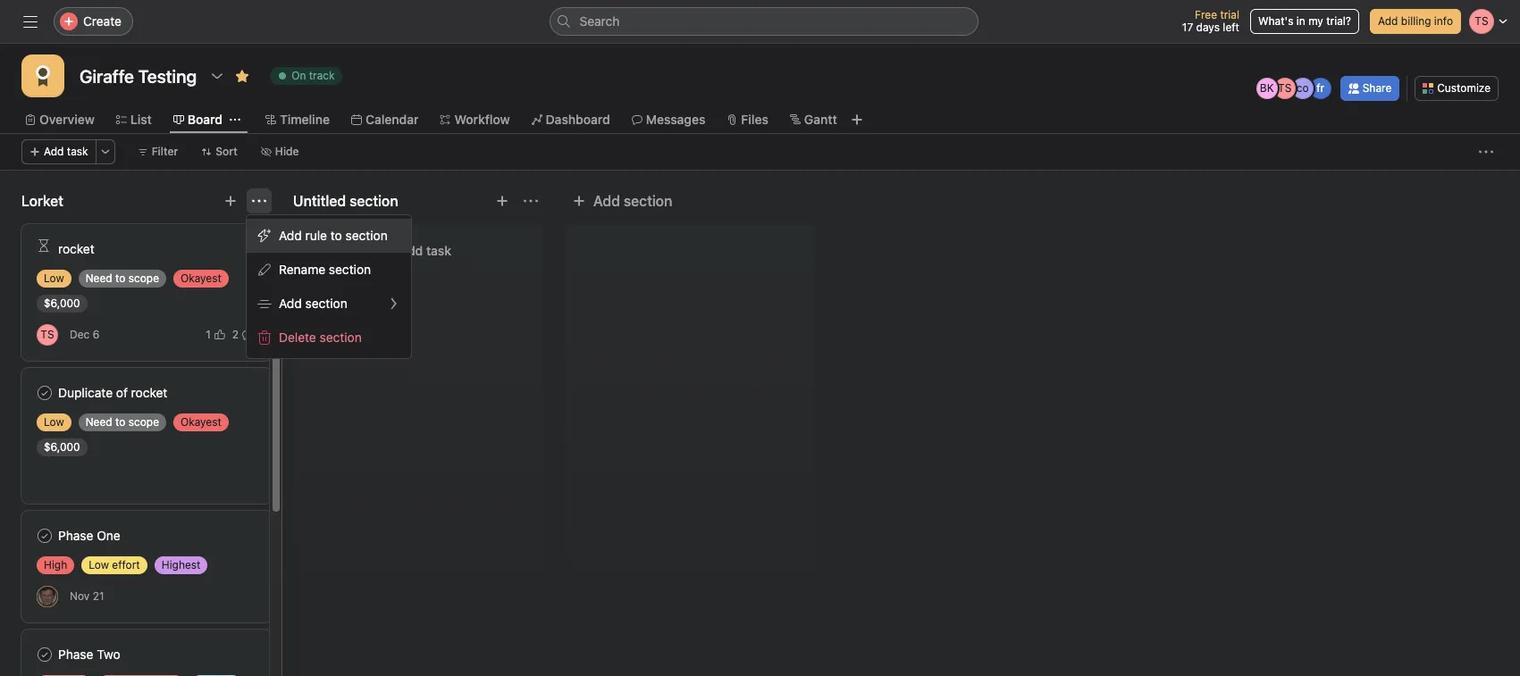 Task type: locate. For each thing, give the bounding box(es) containing it.
gantt
[[804, 112, 837, 127]]

2 scope from the top
[[128, 416, 159, 429]]

more actions image
[[1479, 145, 1494, 159], [100, 147, 111, 157]]

1 vertical spatial add task
[[399, 243, 451, 258]]

need up 6
[[86, 272, 112, 285]]

add
[[1378, 14, 1398, 28], [44, 145, 64, 158], [593, 193, 620, 209], [279, 228, 302, 243], [399, 243, 423, 258], [279, 296, 302, 311]]

duplicate of rocket
[[58, 385, 167, 400]]

add left rule
[[279, 228, 302, 243]]

completed checkbox up the high
[[34, 526, 55, 547]]

need to scope for duplicate of rocket
[[86, 416, 159, 429]]

$6,000
[[44, 297, 80, 310], [44, 441, 80, 454]]

task
[[67, 145, 88, 158], [426, 243, 451, 258]]

need to scope down of
[[86, 416, 159, 429]]

co
[[1297, 81, 1309, 95]]

need for duplicate of rocket
[[86, 416, 112, 429]]

$6,000 up ts button
[[44, 297, 80, 310]]

add section
[[593, 193, 672, 209], [279, 296, 348, 311]]

1 vertical spatial task
[[426, 243, 451, 258]]

1 okayest from the top
[[181, 272, 221, 285]]

okayest for duplicate of rocket
[[181, 416, 221, 429]]

need
[[86, 272, 112, 285], [86, 416, 112, 429]]

delete section
[[279, 330, 362, 345]]

section down rename section
[[305, 296, 348, 311]]

low for rocket
[[44, 272, 64, 285]]

add tab image
[[850, 113, 864, 127]]

ts left "dec"
[[41, 328, 54, 341]]

create button
[[54, 7, 133, 36]]

ts
[[1278, 81, 1292, 95], [41, 328, 54, 341]]

board
[[188, 112, 223, 127]]

gantt link
[[790, 110, 837, 130]]

phase for phase two
[[58, 647, 93, 662]]

1 phase from the top
[[58, 528, 93, 543]]

low down dependencies "image"
[[44, 272, 64, 285]]

scope
[[128, 272, 159, 285], [128, 416, 159, 429]]

2 phase from the top
[[58, 647, 93, 662]]

customize button
[[1415, 76, 1499, 101]]

expand sidebar image
[[23, 14, 38, 29]]

0 vertical spatial completed checkbox
[[34, 383, 55, 404]]

0 horizontal spatial ts
[[41, 328, 54, 341]]

add down overview link
[[44, 145, 64, 158]]

2
[[232, 328, 239, 341]]

add task button down untitled section
[[304, 235, 533, 267]]

add task button down overview link
[[21, 139, 96, 164]]

untitled section
[[293, 193, 398, 209]]

tab actions image
[[230, 114, 240, 125]]

0 horizontal spatial add task button
[[21, 139, 96, 164]]

scope for duplicate of rocket
[[128, 416, 159, 429]]

nov 21
[[70, 590, 104, 603]]

1 vertical spatial phase
[[58, 647, 93, 662]]

1 vertical spatial rocket
[[131, 385, 167, 400]]

section down untitled section
[[345, 228, 388, 243]]

1
[[206, 328, 211, 341]]

2 completed image from the top
[[34, 644, 55, 666]]

1 vertical spatial completed checkbox
[[34, 526, 55, 547]]

1 vertical spatial add task button
[[304, 235, 533, 267]]

hide button
[[253, 139, 307, 164]]

1 vertical spatial $6,000
[[44, 441, 80, 454]]

section inside button
[[624, 193, 672, 209]]

billing
[[1401, 14, 1431, 28]]

need to scope
[[86, 272, 159, 285], [86, 416, 159, 429]]

1 vertical spatial completed image
[[34, 644, 55, 666]]

two
[[97, 647, 120, 662]]

0 vertical spatial add task
[[44, 145, 88, 158]]

add rule to section
[[279, 228, 388, 243]]

0 vertical spatial task
[[67, 145, 88, 158]]

0 vertical spatial completed image
[[34, 383, 55, 404]]

2 okayest from the top
[[181, 416, 221, 429]]

share button
[[1340, 76, 1400, 101]]

2 need to scope from the top
[[86, 416, 159, 429]]

fr
[[1317, 81, 1325, 95]]

0 vertical spatial low
[[44, 272, 64, 285]]

add inside add section button
[[593, 193, 620, 209]]

2 need from the top
[[86, 416, 112, 429]]

0 vertical spatial scope
[[128, 272, 159, 285]]

Completed checkbox
[[34, 644, 55, 666]]

low
[[44, 272, 64, 285], [44, 416, 64, 429], [89, 559, 109, 572]]

free
[[1195, 8, 1217, 21]]

add task button
[[21, 139, 96, 164], [304, 235, 533, 267]]

0 vertical spatial add section
[[593, 193, 672, 209]]

messages link
[[632, 110, 706, 130]]

phase right completed image
[[58, 528, 93, 543]]

1 scope from the top
[[128, 272, 159, 285]]

$6,000 for rocket
[[44, 297, 80, 310]]

1 horizontal spatial add section
[[593, 193, 672, 209]]

1 vertical spatial scope
[[128, 416, 159, 429]]

2 vertical spatial to
[[115, 416, 125, 429]]

1 $6,000 from the top
[[44, 297, 80, 310]]

0 vertical spatial need
[[86, 272, 112, 285]]

add billing info button
[[1370, 9, 1461, 34]]

low left effort
[[89, 559, 109, 572]]

effort
[[112, 559, 140, 572]]

section inside menu item
[[345, 228, 388, 243]]

ja
[[42, 589, 53, 603]]

1 vertical spatial ts
[[41, 328, 54, 341]]

phase right completed checkbox at left
[[58, 647, 93, 662]]

0 horizontal spatial add section
[[279, 296, 348, 311]]

overview
[[39, 112, 95, 127]]

phase
[[58, 528, 93, 543], [58, 647, 93, 662]]

1 horizontal spatial add task
[[399, 243, 451, 258]]

0 vertical spatial okayest
[[181, 272, 221, 285]]

more actions image left filter dropdown button
[[100, 147, 111, 157]]

ts right bk at top
[[1278, 81, 1292, 95]]

nov 21 button
[[70, 590, 104, 603]]

1 horizontal spatial rocket
[[131, 385, 167, 400]]

6
[[93, 328, 99, 341]]

to
[[331, 228, 342, 243], [115, 272, 125, 285], [115, 416, 125, 429]]

dec
[[70, 328, 90, 341]]

completed image for duplicate of rocket
[[34, 383, 55, 404]]

1 horizontal spatial ts
[[1278, 81, 1292, 95]]

add rule to section menu item
[[247, 219, 411, 253]]

rocket right of
[[131, 385, 167, 400]]

okayest up 1
[[181, 272, 221, 285]]

list
[[130, 112, 152, 127]]

timeline
[[280, 112, 330, 127]]

0 horizontal spatial more actions image
[[100, 147, 111, 157]]

section
[[624, 193, 672, 209], [345, 228, 388, 243], [329, 262, 371, 277], [305, 296, 348, 311], [320, 330, 362, 345]]

one
[[97, 528, 120, 543]]

1 vertical spatial need to scope
[[86, 416, 159, 429]]

add right more section actions icon
[[593, 193, 620, 209]]

0 vertical spatial to
[[331, 228, 342, 243]]

0 vertical spatial add task button
[[21, 139, 96, 164]]

2 $6,000 from the top
[[44, 441, 80, 454]]

ts button
[[37, 324, 58, 345]]

completed image left phase two
[[34, 644, 55, 666]]

calendar
[[366, 112, 419, 127]]

more section actions image
[[252, 194, 266, 208]]

add inside the add billing info button
[[1378, 14, 1398, 28]]

0 vertical spatial phase
[[58, 528, 93, 543]]

dec 6 button
[[70, 328, 99, 341]]

add billing info
[[1378, 14, 1453, 28]]

1 vertical spatial add section
[[279, 296, 348, 311]]

search button
[[549, 7, 978, 36]]

None text field
[[75, 60, 201, 92]]

1 need to scope from the top
[[86, 272, 159, 285]]

to for rocket
[[115, 272, 125, 285]]

to inside menu item
[[331, 228, 342, 243]]

section down messages link
[[624, 193, 672, 209]]

0 vertical spatial rocket
[[58, 241, 94, 257]]

add section up delete section
[[279, 296, 348, 311]]

add task
[[44, 145, 88, 158], [399, 243, 451, 258]]

okayest down 1
[[181, 416, 221, 429]]

add section down messages link
[[593, 193, 672, 209]]

need to scope up 6
[[86, 272, 159, 285]]

$6,000 down duplicate in the bottom left of the page
[[44, 441, 80, 454]]

0 horizontal spatial rocket
[[58, 241, 94, 257]]

2 completed checkbox from the top
[[34, 526, 55, 547]]

more actions image down customize
[[1479, 145, 1494, 159]]

1 completed image from the top
[[34, 383, 55, 404]]

need down duplicate in the bottom left of the page
[[86, 416, 112, 429]]

1 vertical spatial need
[[86, 416, 112, 429]]

0 vertical spatial need to scope
[[86, 272, 159, 285]]

1 completed checkbox from the top
[[34, 383, 55, 404]]

Completed checkbox
[[34, 383, 55, 404], [34, 526, 55, 547]]

1 vertical spatial to
[[115, 272, 125, 285]]

completed checkbox left duplicate in the bottom left of the page
[[34, 383, 55, 404]]

$6,000 for duplicate of rocket
[[44, 441, 80, 454]]

add section inside button
[[593, 193, 672, 209]]

dependencies image
[[37, 239, 51, 253]]

share
[[1363, 81, 1392, 95]]

0 vertical spatial $6,000
[[44, 297, 80, 310]]

add left billing on the right top
[[1378, 14, 1398, 28]]

1 horizontal spatial more actions image
[[1479, 145, 1494, 159]]

rocket right dependencies "image"
[[58, 241, 94, 257]]

completed checkbox for phase
[[34, 526, 55, 547]]

1 need from the top
[[86, 272, 112, 285]]

dashboard
[[546, 112, 610, 127]]

rocket
[[58, 241, 94, 257], [131, 385, 167, 400]]

1 vertical spatial okayest
[[181, 416, 221, 429]]

high
[[44, 559, 67, 572]]

rule
[[305, 228, 327, 243]]

okayest
[[181, 272, 221, 285], [181, 416, 221, 429]]

1 vertical spatial low
[[44, 416, 64, 429]]

low down duplicate in the bottom left of the page
[[44, 416, 64, 429]]

sort button
[[193, 139, 246, 164]]

ts inside ts button
[[41, 328, 54, 341]]

completed image
[[34, 383, 55, 404], [34, 644, 55, 666]]

completed image left duplicate in the bottom left of the page
[[34, 383, 55, 404]]



Task type: describe. For each thing, give the bounding box(es) containing it.
0 horizontal spatial task
[[67, 145, 88, 158]]

on track
[[291, 69, 335, 82]]

phase for phase one
[[58, 528, 93, 543]]

completed checkbox for duplicate
[[34, 383, 55, 404]]

list link
[[116, 110, 152, 130]]

add section button
[[565, 185, 680, 217]]

board link
[[173, 110, 223, 130]]

dashboard link
[[531, 110, 610, 130]]

17
[[1182, 21, 1193, 34]]

what's in my trial? button
[[1250, 9, 1359, 34]]

track
[[309, 69, 335, 82]]

hide
[[275, 145, 299, 158]]

phase two
[[58, 647, 120, 662]]

rename section
[[279, 262, 371, 277]]

trial?
[[1327, 14, 1351, 28]]

0 horizontal spatial add task
[[44, 145, 88, 158]]

files link
[[727, 110, 769, 130]]

bk
[[1260, 81, 1274, 95]]

nov
[[70, 590, 90, 603]]

filter button
[[129, 139, 186, 164]]

add inside add rule to section menu item
[[279, 228, 302, 243]]

left
[[1223, 21, 1240, 34]]

search
[[580, 13, 620, 29]]

add up delete at the left of the page
[[279, 296, 302, 311]]

need to scope for rocket
[[86, 272, 159, 285]]

rename
[[279, 262, 325, 277]]

on
[[291, 69, 306, 82]]

free trial 17 days left
[[1182, 8, 1240, 34]]

need for rocket
[[86, 272, 112, 285]]

phase one
[[58, 528, 120, 543]]

0 vertical spatial ts
[[1278, 81, 1292, 95]]

search list box
[[549, 7, 978, 36]]

timeline link
[[265, 110, 330, 130]]

overview link
[[25, 110, 95, 130]]

messages
[[646, 112, 706, 127]]

what's
[[1258, 14, 1294, 28]]

workflow
[[454, 112, 510, 127]]

duplicate
[[58, 385, 113, 400]]

ribbon image
[[32, 65, 54, 87]]

days
[[1196, 21, 1220, 34]]

1 horizontal spatial task
[[426, 243, 451, 258]]

more section actions image
[[524, 194, 538, 208]]

add task image
[[223, 194, 238, 208]]

what's in my trial?
[[1258, 14, 1351, 28]]

show options image
[[210, 69, 224, 83]]

low effort
[[89, 559, 140, 572]]

1 horizontal spatial add task button
[[304, 235, 533, 267]]

ja button
[[37, 586, 58, 607]]

okayest for rocket
[[181, 272, 221, 285]]

2 vertical spatial low
[[89, 559, 109, 572]]

21
[[93, 590, 104, 603]]

delete
[[279, 330, 316, 345]]

highest
[[162, 559, 201, 572]]

section right delete at the left of the page
[[320, 330, 362, 345]]

lorket
[[21, 193, 63, 209]]

create
[[83, 13, 122, 29]]

in
[[1297, 14, 1306, 28]]

trial
[[1220, 8, 1240, 21]]

dec 6
[[70, 328, 99, 341]]

workflow link
[[440, 110, 510, 130]]

completed image
[[34, 526, 55, 547]]

filter
[[152, 145, 178, 158]]

calendar link
[[351, 110, 419, 130]]

remove from starred image
[[235, 69, 249, 83]]

1 button
[[202, 326, 229, 344]]

sort
[[216, 145, 238, 158]]

to for duplicate of rocket
[[115, 416, 125, 429]]

my
[[1309, 14, 1324, 28]]

2 button
[[229, 326, 257, 344]]

add task image
[[495, 194, 509, 208]]

low for duplicate of rocket
[[44, 416, 64, 429]]

scope for rocket
[[128, 272, 159, 285]]

add right add rule to section
[[399, 243, 423, 258]]

customize
[[1437, 81, 1491, 95]]

files
[[741, 112, 769, 127]]

on track button
[[262, 63, 350, 88]]

completed image for phase two
[[34, 644, 55, 666]]

info
[[1434, 14, 1453, 28]]

of
[[116, 385, 128, 400]]

section down add rule to section
[[329, 262, 371, 277]]



Task type: vqa. For each thing, say whether or not it's contained in the screenshot.
Insights element
no



